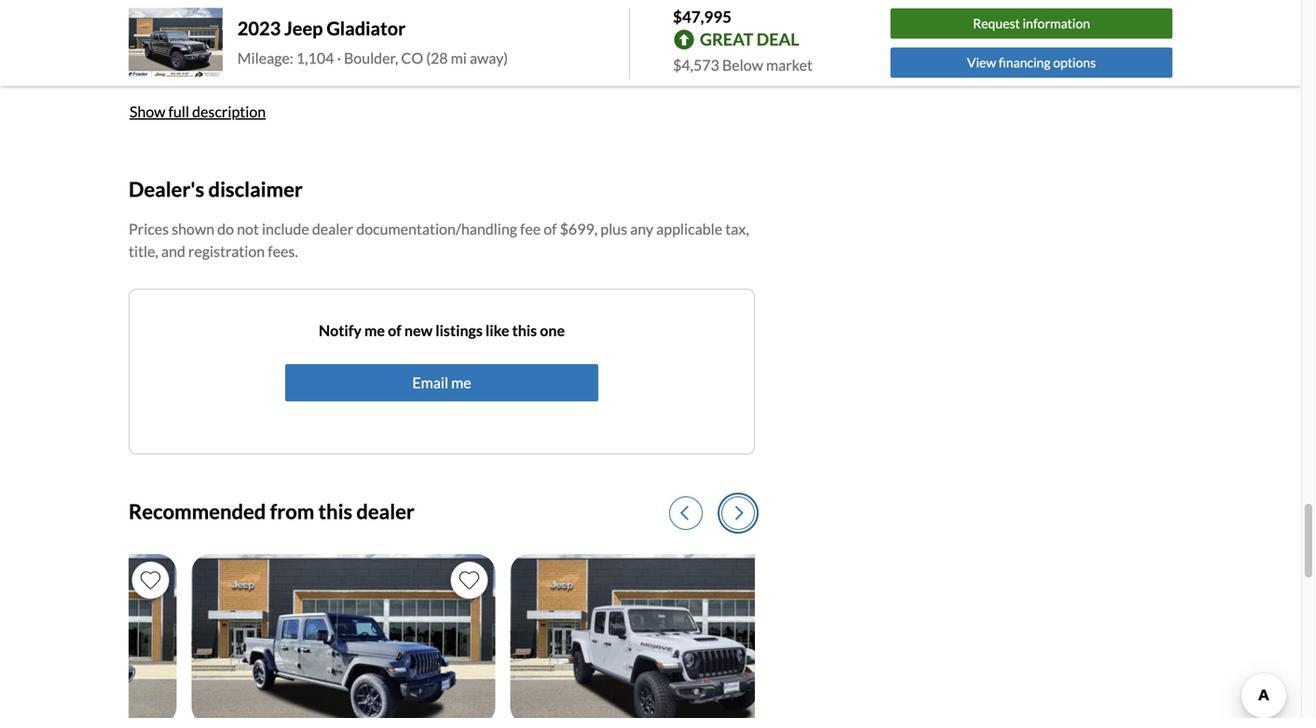 Task type: vqa. For each thing, say whether or not it's contained in the screenshot.
the mo corresponding to 48 mo
no



Task type: locate. For each thing, give the bounding box(es) containing it.
mileage:
[[237, 49, 293, 67]]

1 horizontal spatial trailer
[[615, 69, 658, 87]]

gladiator
[[327, 17, 406, 39], [199, 93, 261, 111]]

me for notify
[[364, 322, 385, 340]]

heated
[[237, 45, 286, 63], [369, 45, 417, 63]]

any
[[630, 220, 653, 238]]

alternator,
[[191, 21, 262, 39]]

auxiliary up steering
[[421, 21, 480, 39]]

0 vertical spatial this
[[512, 322, 537, 340]]

miles
[[129, 140, 163, 159]]

2023 up mileage:
[[237, 17, 281, 39]]

me right the 'email'
[[451, 374, 471, 392]]

dealer
[[312, 220, 353, 238], [356, 500, 415, 524]]

0 vertical spatial 2023
[[237, 17, 281, 39]]

·
[[337, 49, 341, 67]]

1 vertical spatial jeep
[[166, 93, 197, 111]]

disclaimer
[[208, 177, 303, 201]]

market up information
[[208, 140, 255, 159]]

duty
[[574, 45, 606, 63]]

wheel,
[[478, 45, 524, 63]]

below down one-
[[166, 140, 205, 159]]

from
[[270, 500, 314, 524]]

dealer inside prices shown do not include dealer documentation/handling fee of $699, plus any applicable tax, title, and registration fees.
[[312, 220, 353, 238]]

0 horizontal spatial jeep
[[166, 93, 197, 111]]

0 horizontal spatial heated
[[237, 45, 286, 63]]

1 vertical spatial dealer
[[356, 500, 415, 524]]

applicable
[[656, 220, 722, 238]]

1 vertical spatial this
[[318, 500, 352, 524]]

group,
[[373, 21, 418, 39], [190, 45, 234, 63]]

tax,
[[725, 220, 749, 238]]

1 auxiliary from the left
[[265, 21, 324, 39]]

0 horizontal spatial trailer
[[487, 69, 530, 87]]

0 horizontal spatial dealer
[[312, 220, 353, 238]]

package.
[[690, 69, 748, 87]]

system,
[[203, 69, 253, 87]]

gladiator down 'system,'
[[199, 93, 261, 111]]

this right like
[[512, 322, 537, 340]]

me for email
[[451, 374, 471, 392]]

below down clearcoat
[[421, 117, 461, 135]]

0 horizontal spatial of
[[388, 322, 402, 340]]

240 amp alternator, auxiliary switch group, auxiliary switches, class iv receiver hitch, cold weather group, heated front seats, heated steering wheel, heavy-duty engine cooling, navigation system, quick order package 24r rubicon, trailer hitch zoom, trailer tow package. 2023 jeep gladiator rubicon sarge green clearcoat 3.6l v6 24v vvt 4wd 8-speed automatic carfax one-owner. clean carfax.  priced below kbb fair purchase price! odometer is 2838 miles below market average! additional information
[[129, 21, 749, 183]]

below
[[421, 117, 461, 135], [166, 140, 205, 159]]

market down deal
[[766, 56, 813, 74]]

jeep up front
[[284, 17, 323, 39]]

market
[[766, 56, 813, 74], [208, 140, 255, 159]]

2023
[[237, 17, 281, 39], [129, 93, 163, 111]]

me inside email me button
[[451, 374, 471, 392]]

cold
[[704, 21, 735, 39]]

clearcoat
[[404, 93, 468, 111]]

2 auxiliary from the left
[[421, 21, 480, 39]]

gladiator up boulder,
[[327, 17, 406, 39]]

heated up 24r
[[369, 45, 417, 63]]

2 trailer from the left
[[615, 69, 658, 87]]

0 vertical spatial market
[[766, 56, 813, 74]]

fair
[[496, 117, 522, 135]]

0 vertical spatial of
[[544, 220, 557, 238]]

trailer
[[487, 69, 530, 87], [615, 69, 658, 87]]

1 vertical spatial below
[[166, 140, 205, 159]]

1 vertical spatial gladiator
[[199, 93, 261, 111]]

hitch,
[[662, 21, 701, 39]]

zoom,
[[571, 69, 612, 87]]

trailer down engine
[[615, 69, 658, 87]]

1 vertical spatial market
[[208, 140, 255, 159]]

0 vertical spatial dealer
[[312, 220, 353, 238]]

owner.
[[222, 117, 269, 135]]

1 horizontal spatial heated
[[369, 45, 417, 63]]

0 vertical spatial below
[[421, 117, 461, 135]]

0 horizontal spatial 2023
[[129, 93, 163, 111]]

this
[[512, 322, 537, 340], [318, 500, 352, 524]]

0 horizontal spatial market
[[208, 140, 255, 159]]

one
[[540, 322, 565, 340]]

gladiator inside the 240 amp alternator, auxiliary switch group, auxiliary switches, class iv receiver hitch, cold weather group, heated front seats, heated steering wheel, heavy-duty engine cooling, navigation system, quick order package 24r rubicon, trailer hitch zoom, trailer tow package. 2023 jeep gladiator rubicon sarge green clearcoat 3.6l v6 24v vvt 4wd 8-speed automatic carfax one-owner. clean carfax.  priced below kbb fair purchase price! odometer is 2838 miles below market average! additional information
[[199, 93, 261, 111]]

this right from in the bottom left of the page
[[318, 500, 352, 524]]

2 heated from the left
[[369, 45, 417, 63]]

0 horizontal spatial this
[[318, 500, 352, 524]]

2023 jeep gladiator image
[[129, 8, 223, 78], [145, 555, 449, 719], [464, 555, 768, 719]]

is
[[701, 117, 711, 135]]

1 vertical spatial 2023
[[129, 93, 163, 111]]

of
[[544, 220, 557, 238], [388, 322, 402, 340]]

plus
[[600, 220, 627, 238]]

0 horizontal spatial gladiator
[[199, 93, 261, 111]]

trailer up v6
[[487, 69, 530, 87]]

clean
[[272, 117, 310, 135]]

jeep
[[284, 17, 323, 39], [166, 93, 197, 111]]

1 horizontal spatial of
[[544, 220, 557, 238]]

1 horizontal spatial below
[[421, 117, 461, 135]]

jeep down navigation
[[166, 93, 197, 111]]

me right notify
[[364, 322, 385, 340]]

engine
[[609, 45, 654, 63]]

2023 up carfax at the top left of the page
[[129, 93, 163, 111]]

heated up quick
[[237, 45, 286, 63]]

heavy-
[[527, 45, 574, 63]]

1 horizontal spatial 2023
[[237, 17, 281, 39]]

4wd
[[586, 93, 621, 111]]

1 horizontal spatial me
[[451, 374, 471, 392]]

auxiliary up front
[[265, 21, 324, 39]]

me
[[364, 322, 385, 340], [451, 374, 471, 392]]

0 vertical spatial me
[[364, 322, 385, 340]]

do
[[217, 220, 234, 238]]

1 horizontal spatial auxiliary
[[421, 21, 480, 39]]

1 horizontal spatial jeep
[[284, 17, 323, 39]]

0 horizontal spatial auxiliary
[[265, 21, 324, 39]]

switch
[[327, 21, 371, 39]]

1 horizontal spatial group,
[[373, 21, 418, 39]]

navigation
[[129, 69, 200, 87]]

information
[[1023, 16, 1090, 31]]

show full description button
[[129, 91, 267, 132]]

description
[[192, 102, 266, 120]]

view
[[967, 54, 996, 70]]

quick
[[256, 69, 295, 87]]

carfax.
[[313, 117, 373, 135]]

price!
[[588, 117, 627, 135]]

request
[[973, 16, 1020, 31]]

email
[[412, 374, 448, 392]]

1 horizontal spatial gladiator
[[327, 17, 406, 39]]

fee
[[520, 220, 541, 238]]

1 vertical spatial me
[[451, 374, 471, 392]]

2023 jeep gladiator mileage: 1,104 · boulder, co (28 mi away)
[[237, 17, 508, 67]]

vvt
[[554, 93, 583, 111]]

group, up co
[[373, 21, 418, 39]]

prices
[[129, 220, 169, 238]]

title,
[[129, 242, 158, 261]]

show
[[130, 102, 165, 120]]

odometer
[[630, 117, 698, 135]]

recommended
[[129, 500, 266, 524]]

group, down 'alternator,'
[[190, 45, 234, 63]]

8-
[[624, 93, 638, 111]]

0 vertical spatial gladiator
[[327, 17, 406, 39]]

dealer's disclaimer
[[129, 177, 303, 201]]

of left new
[[388, 322, 402, 340]]

market inside the 240 amp alternator, auxiliary switch group, auxiliary switches, class iv receiver hitch, cold weather group, heated front seats, heated steering wheel, heavy-duty engine cooling, navigation system, quick order package 24r rubicon, trailer hitch zoom, trailer tow package. 2023 jeep gladiator rubicon sarge green clearcoat 3.6l v6 24v vvt 4wd 8-speed automatic carfax one-owner. clean carfax.  priced below kbb fair purchase price! odometer is 2838 miles below market average! additional information
[[208, 140, 255, 159]]

24r
[[398, 69, 425, 87]]

1 vertical spatial of
[[388, 322, 402, 340]]

automatic
[[681, 93, 749, 111]]

notify
[[319, 322, 362, 340]]

1 vertical spatial group,
[[190, 45, 234, 63]]

kbb
[[464, 117, 493, 135]]

receiver
[[602, 21, 659, 39]]

of right fee on the top left of the page
[[544, 220, 557, 238]]

0 vertical spatial jeep
[[284, 17, 323, 39]]

0 horizontal spatial me
[[364, 322, 385, 340]]

$4,573 below market
[[673, 56, 813, 74]]



Task type: describe. For each thing, give the bounding box(es) containing it.
rubicon
[[264, 93, 318, 111]]

switches,
[[483, 21, 544, 39]]

shown
[[172, 220, 214, 238]]

dealer's
[[129, 177, 204, 201]]

gladiator inside 2023 jeep gladiator mileage: 1,104 · boulder, co (28 mi away)
[[327, 17, 406, 39]]

2023 inside the 240 amp alternator, auxiliary switch group, auxiliary switches, class iv receiver hitch, cold weather group, heated front seats, heated steering wheel, heavy-duty engine cooling, navigation system, quick order package 24r rubicon, trailer hitch zoom, trailer tow package. 2023 jeep gladiator rubicon sarge green clearcoat 3.6l v6 24v vvt 4wd 8-speed automatic carfax one-owner. clean carfax.  priced below kbb fair purchase price! odometer is 2838 miles below market average! additional information
[[129, 93, 163, 111]]

steering
[[420, 45, 475, 63]]

deal
[[757, 29, 799, 50]]

average!
[[258, 140, 314, 159]]

information
[[199, 164, 277, 183]]

0 horizontal spatial below
[[166, 140, 205, 159]]

2023 inside 2023 jeep gladiator mileage: 1,104 · boulder, co (28 mi away)
[[237, 17, 281, 39]]

notify me of new listings like this one
[[319, 322, 565, 340]]

1 trailer from the left
[[487, 69, 530, 87]]

2838
[[714, 117, 748, 135]]

iv
[[584, 21, 599, 39]]

request information
[[973, 16, 1090, 31]]

request information button
[[891, 9, 1173, 39]]

priced
[[376, 117, 418, 135]]

jeep inside the 240 amp alternator, auxiliary switch group, auxiliary switches, class iv receiver hitch, cold weather group, heated front seats, heated steering wheel, heavy-duty engine cooling, navigation system, quick order package 24r rubicon, trailer hitch zoom, trailer tow package. 2023 jeep gladiator rubicon sarge green clearcoat 3.6l v6 24v vvt 4wd 8-speed automatic carfax one-owner. clean carfax.  priced below kbb fair purchase price! odometer is 2838 miles below market average! additional information
[[166, 93, 197, 111]]

$4,573
[[673, 56, 719, 74]]

weather
[[129, 45, 187, 63]]

full
[[168, 102, 189, 120]]

seats,
[[328, 45, 366, 63]]

v6
[[502, 93, 521, 111]]

1 horizontal spatial market
[[766, 56, 813, 74]]

include
[[262, 220, 309, 238]]

email me button
[[285, 365, 598, 402]]

$699,
[[560, 220, 598, 238]]

tow
[[660, 69, 687, 87]]

cooling,
[[657, 45, 710, 63]]

show full description
[[130, 102, 266, 120]]

0 horizontal spatial group,
[[190, 45, 234, 63]]

listings
[[435, 322, 483, 340]]

prices shown do not include dealer documentation/handling fee of $699, plus any applicable tax, title, and registration fees.
[[129, 220, 749, 261]]

email me
[[412, 374, 471, 392]]

purchase
[[525, 117, 585, 135]]

carfax
[[129, 117, 186, 135]]

fees.
[[268, 242, 298, 261]]

great deal
[[700, 29, 799, 50]]

boulder,
[[344, 49, 398, 67]]

view financing options
[[967, 54, 1096, 70]]

recommended from this dealer
[[129, 500, 415, 524]]

like
[[486, 322, 509, 340]]

3.6l
[[471, 93, 499, 111]]

1 heated from the left
[[237, 45, 286, 63]]

jeep inside 2023 jeep gladiator mileage: 1,104 · boulder, co (28 mi away)
[[284, 17, 323, 39]]

0 vertical spatial group,
[[373, 21, 418, 39]]

1 horizontal spatial this
[[512, 322, 537, 340]]

green
[[361, 93, 401, 111]]

of inside prices shown do not include dealer documentation/handling fee of $699, plus any applicable tax, title, and registration fees.
[[544, 220, 557, 238]]

not
[[237, 220, 259, 238]]

options
[[1053, 54, 1096, 70]]

view financing options button
[[891, 47, 1173, 78]]

24v
[[524, 93, 551, 111]]

front
[[289, 45, 325, 63]]

below
[[722, 56, 763, 74]]

$47,995
[[673, 7, 732, 26]]

sarge
[[321, 93, 358, 111]]

1 horizontal spatial dealer
[[356, 500, 415, 524]]

240
[[129, 21, 155, 39]]

and
[[161, 242, 185, 261]]

one-
[[189, 117, 222, 135]]

scroll right image
[[736, 505, 744, 522]]

hitch
[[533, 69, 568, 87]]

co
[[401, 49, 423, 67]]

class
[[547, 21, 582, 39]]

order
[[298, 69, 338, 87]]

(28
[[426, 49, 448, 67]]

new
[[404, 322, 433, 340]]

scroll left image
[[680, 505, 689, 522]]

documentation/handling
[[356, 220, 517, 238]]

registration
[[188, 242, 265, 261]]

speed
[[638, 93, 678, 111]]

package
[[341, 69, 395, 87]]

1,104
[[296, 49, 334, 67]]

away)
[[470, 49, 508, 67]]

additional
[[129, 164, 197, 183]]

rubicon,
[[428, 69, 484, 87]]



